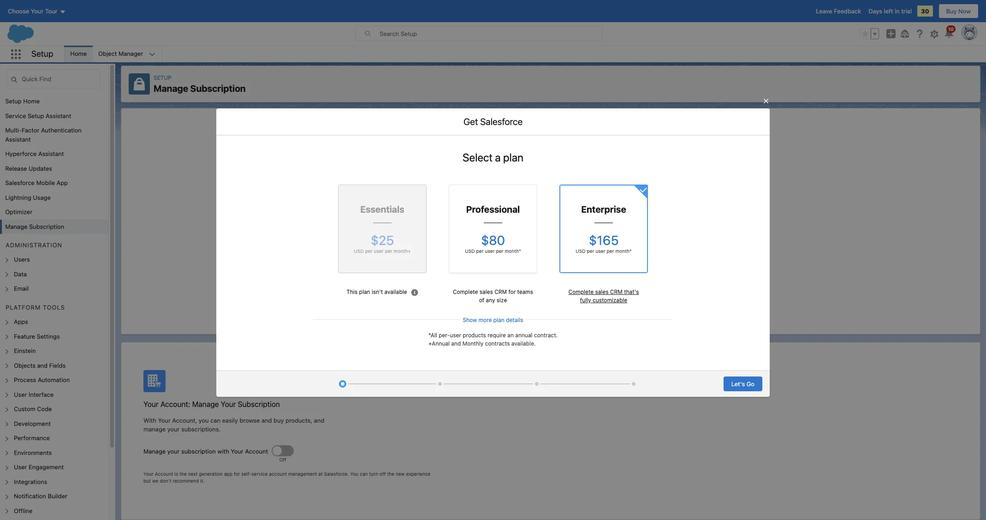 Task type: locate. For each thing, give the bounding box(es) containing it.
165
[[597, 233, 619, 248]]

0 horizontal spatial for
[[234, 471, 240, 477]]

0 horizontal spatial now
[[560, 295, 572, 303]]

2 vertical spatial assistant
[[38, 150, 64, 157]]

user down 25
[[374, 248, 384, 254]]

leave feedback
[[817, 7, 862, 15]]

$ for 165
[[589, 233, 597, 248]]

and inside *all per-user products require an annual contract. +annual and monthly contracts available.
[[452, 340, 461, 347]]

0 vertical spatial products,
[[538, 272, 565, 279]]

crm inside complete sales crm for teams of any size
[[495, 288, 507, 295]]

complete inside complete sales crm for teams of any size
[[453, 288, 478, 295]]

manage subscription
[[5, 223, 64, 230]]

2 horizontal spatial $
[[589, 233, 597, 248]]

your up is
[[167, 447, 180, 455]]

2 $ from the left
[[481, 233, 489, 248]]

0 vertical spatial plan
[[504, 151, 524, 164]]

select a plan
[[463, 151, 524, 164]]

manage subscription tree item
[[0, 219, 108, 234]]

your account: manage your subscription
[[144, 400, 280, 408]]

1 sales from the left
[[480, 288, 493, 295]]

assistant down multi-
[[5, 135, 31, 143]]

0 vertical spatial home
[[70, 50, 87, 57]]

get salesforce
[[464, 116, 523, 127]]

usd up subscribe,
[[465, 248, 475, 254]]

subscriptions.
[[181, 426, 221, 433]]

manage up we in the left bottom of the page
[[144, 447, 166, 455]]

setup link
[[154, 74, 172, 81]]

user inside $ 165 usd per user per month*
[[596, 248, 606, 254]]

1 vertical spatial assistant
[[5, 135, 31, 143]]

you inside with your account, you can easily browse and buy products, and manage your subscriptions.
[[199, 417, 209, 424]]

$ up yet on the right
[[589, 233, 597, 248]]

subscribe
[[530, 295, 558, 303]]

1 complete from the left
[[453, 288, 478, 295]]

optimizer
[[5, 208, 32, 216]]

home inside setup tree tree
[[23, 97, 40, 105]]

plan
[[504, 151, 524, 164], [359, 288, 370, 295], [494, 317, 505, 324]]

complete down subscribe,
[[453, 288, 478, 295]]

assistant up updates
[[38, 150, 64, 157]]

manage
[[501, 272, 523, 279], [144, 426, 166, 433]]

billing
[[605, 272, 622, 279]]

usd for 165
[[576, 248, 586, 254]]

2 month* from the left
[[616, 248, 632, 254]]

details
[[506, 317, 524, 324]]

2 horizontal spatial can
[[489, 272, 499, 279]]

you up subscriptions.
[[199, 417, 209, 424]]

user inside the $ 80 usd per user per month*
[[485, 248, 495, 254]]

1 vertical spatial products,
[[286, 417, 312, 424]]

user for 80
[[485, 248, 495, 254]]

1 month* from the left
[[505, 248, 521, 254]]

the right off
[[387, 471, 395, 477]]

home up service setup assistant
[[23, 97, 40, 105]]

$ inside $ 165 usd per user per month*
[[589, 233, 597, 248]]

2 vertical spatial plan
[[494, 317, 505, 324]]

now left fully
[[560, 295, 572, 303]]

0 vertical spatial subscription
[[190, 83, 246, 93]]

1 vertical spatial home
[[23, 97, 40, 105]]

3 usd from the left
[[576, 248, 586, 254]]

here.
[[671, 272, 685, 279]]

month* for 165
[[616, 248, 632, 254]]

0 horizontal spatial usd
[[354, 248, 364, 254]]

1 vertical spatial plan
[[359, 288, 370, 295]]

usd inside $ 165 usd per user per month*
[[576, 248, 586, 254]]

2 usd from the left
[[465, 248, 475, 254]]

0 horizontal spatial manage
[[144, 426, 166, 433]]

1 horizontal spatial complete
[[569, 288, 594, 295]]

release updates link
[[5, 164, 52, 173]]

service setup assistant link
[[5, 111, 71, 120]]

your inside with your account, you can easily browse and buy products, and manage your subscriptions.
[[167, 426, 180, 433]]

turn
[[369, 471, 378, 477]]

1 usd from the left
[[354, 248, 364, 254]]

plan right "this" at the bottom of the page
[[359, 288, 370, 295]]

user down 80
[[485, 248, 495, 254]]

can left easily
[[211, 417, 221, 424]]

Quick Find search field
[[6, 69, 100, 89]]

products,
[[538, 272, 565, 279], [286, 417, 312, 424]]

1 crm from the left
[[495, 288, 507, 295]]

per up licenses,
[[587, 248, 595, 254]]

1 horizontal spatial you
[[501, 249, 515, 259]]

you haven't subscribed yet
[[501, 249, 601, 259]]

crm for 165
[[611, 288, 623, 295]]

fully
[[581, 297, 592, 304]]

0 vertical spatial for
[[509, 288, 516, 295]]

$ down professional
[[481, 233, 489, 248]]

sales inside complete sales crm for teams of any size
[[480, 288, 493, 295]]

don't
[[160, 478, 171, 483]]

0 horizontal spatial $
[[371, 233, 379, 248]]

home
[[70, 50, 87, 57], [23, 97, 40, 105]]

show
[[463, 317, 477, 324]]

month* down 165
[[616, 248, 632, 254]]

1 horizontal spatial salesforce
[[481, 116, 523, 127]]

annual
[[516, 332, 533, 339]]

plan right the more
[[494, 317, 505, 324]]

right
[[657, 272, 670, 279]]

products, down you haven't subscribed yet at the top right of the page
[[538, 272, 565, 279]]

at
[[319, 471, 323, 477]]

contracts
[[485, 340, 510, 347]]

assistant up authentication
[[46, 112, 71, 119]]

complete for 80
[[453, 288, 478, 295]]

let's go button
[[724, 377, 763, 391]]

complete
[[453, 288, 478, 295], [569, 288, 594, 295]]

assistant inside multi-factor authentication assistant
[[5, 135, 31, 143]]

you right subscribe,
[[477, 272, 487, 279]]

$ for 25
[[371, 233, 379, 248]]

salesforce.
[[324, 471, 349, 477]]

buy
[[274, 417, 284, 424]]

1 horizontal spatial now
[[959, 7, 972, 15]]

manage up teams
[[501, 272, 523, 279]]

now right buy
[[959, 7, 972, 15]]

1 horizontal spatial $
[[481, 233, 489, 248]]

1 vertical spatial you
[[350, 471, 359, 477]]

0 horizontal spatial crm
[[495, 288, 507, 295]]

1 horizontal spatial usd
[[465, 248, 475, 254]]

0 horizontal spatial sales
[[480, 288, 493, 295]]

account:
[[161, 400, 190, 408]]

can for easily
[[211, 417, 221, 424]]

1 horizontal spatial month*
[[616, 248, 632, 254]]

home link
[[65, 46, 92, 62]]

1 vertical spatial for
[[234, 471, 240, 477]]

1 horizontal spatial the
[[387, 471, 395, 477]]

per down 80
[[496, 248, 504, 254]]

account up service
[[245, 447, 268, 455]]

setup inside setup manage subscription
[[154, 74, 172, 81]]

1 vertical spatial manage
[[144, 426, 166, 433]]

*all
[[429, 332, 437, 339]]

$ inside the $ 80 usd per user per month*
[[481, 233, 489, 248]]

salesforce
[[481, 116, 523, 127], [5, 179, 35, 186]]

per down 165
[[607, 248, 615, 254]]

home left object
[[70, 50, 87, 57]]

per down professional
[[477, 248, 484, 254]]

3 $ from the left
[[589, 233, 597, 248]]

1 horizontal spatial you
[[435, 272, 445, 279]]

now inside button
[[959, 7, 972, 15]]

0 horizontal spatial account
[[155, 471, 173, 477]]

manage inside tree item
[[5, 223, 27, 230]]

user
[[374, 248, 384, 254], [485, 248, 495, 254], [596, 248, 606, 254], [450, 332, 461, 339]]

0 vertical spatial can
[[489, 272, 499, 279]]

*all per-user products require an annual contract. +annual and monthly contracts available.
[[429, 332, 558, 347]]

user down 165
[[596, 248, 606, 254]]

0 horizontal spatial month*
[[505, 248, 521, 254]]

1 vertical spatial now
[[560, 295, 572, 303]]

2 sales from the left
[[596, 288, 609, 295]]

your
[[524, 272, 537, 279], [167, 426, 180, 433], [167, 447, 180, 455]]

group
[[860, 28, 880, 39]]

plan right a
[[504, 151, 524, 164]]

0 vertical spatial assistant
[[46, 112, 71, 119]]

for right the app
[[234, 471, 240, 477]]

sales inside complete sales crm that's fully customizable
[[596, 288, 609, 295]]

leave
[[817, 7, 833, 15]]

user inside $ 25 usd per user per month+
[[374, 248, 384, 254]]

1 horizontal spatial account
[[245, 447, 268, 455]]

manage your subscription with your account
[[144, 447, 268, 455]]

0 horizontal spatial home
[[23, 97, 40, 105]]

$ inside $ 25 usd per user per month+
[[371, 233, 379, 248]]

and left billing
[[593, 272, 603, 279]]

teams
[[518, 288, 534, 295]]

account up don't
[[155, 471, 173, 477]]

crm inside complete sales crm that's fully customizable
[[611, 288, 623, 295]]

2 complete from the left
[[569, 288, 594, 295]]

1 vertical spatial can
[[211, 417, 221, 424]]

user left products
[[450, 332, 461, 339]]

can up complete sales crm for teams of any size
[[489, 272, 499, 279]]

you down 80
[[501, 249, 515, 259]]

lightning usage
[[5, 194, 51, 201]]

now for buy now
[[959, 7, 972, 15]]

0 vertical spatial account
[[245, 447, 268, 455]]

and left monthly
[[452, 340, 461, 347]]

2 crm from the left
[[611, 288, 623, 295]]

0 horizontal spatial you
[[350, 471, 359, 477]]

essentials
[[361, 204, 405, 215]]

account
[[245, 447, 268, 455], [155, 471, 173, 477]]

can inside with your account, you can easily browse and buy products, and manage your subscriptions.
[[211, 417, 221, 424]]

is
[[175, 471, 178, 477]]

complete sales crm that's fully customizable
[[569, 288, 639, 304]]

management
[[288, 471, 317, 477]]

manage down with
[[144, 426, 166, 433]]

month*
[[505, 248, 521, 254], [616, 248, 632, 254]]

manage inside setup manage subscription
[[154, 83, 188, 93]]

1 vertical spatial salesforce
[[5, 179, 35, 186]]

crm up size
[[495, 288, 507, 295]]

lightning
[[5, 194, 31, 201]]

salesforce right get
[[481, 116, 523, 127]]

complete sales crm for teams of any size
[[453, 288, 534, 304]]

manager
[[119, 50, 143, 57]]

1 vertical spatial subscription
[[29, 223, 64, 230]]

1 $ from the left
[[371, 233, 379, 248]]

now inside button
[[560, 295, 572, 303]]

0 horizontal spatial complete
[[453, 288, 478, 295]]

usd inside $ 25 usd per user per month+
[[354, 248, 364, 254]]

sales up customizable
[[596, 288, 609, 295]]

and
[[593, 272, 603, 279], [452, 340, 461, 347], [262, 417, 272, 424], [314, 417, 325, 424]]

your up teams
[[524, 272, 537, 279]]

0 horizontal spatial products,
[[286, 417, 312, 424]]

manage inside with your account, you can easily browse and buy products, and manage your subscriptions.
[[144, 426, 166, 433]]

0 vertical spatial manage
[[501, 272, 523, 279]]

for left teams
[[509, 288, 516, 295]]

available.
[[512, 340, 536, 347]]

1 horizontal spatial for
[[509, 288, 516, 295]]

require
[[488, 332, 506, 339]]

per down 25
[[385, 248, 393, 254]]

contract.
[[534, 332, 558, 339]]

show more plan details
[[463, 317, 524, 324]]

month* for 80
[[505, 248, 521, 254]]

0 horizontal spatial can
[[211, 417, 221, 424]]

usd inside the $ 80 usd per user per month*
[[465, 248, 475, 254]]

sales up any
[[480, 288, 493, 295]]

your down account,
[[167, 426, 180, 433]]

can
[[489, 272, 499, 279], [211, 417, 221, 424], [360, 471, 368, 477]]

trial
[[902, 7, 913, 15]]

plan for show more plan details
[[494, 317, 505, 324]]

products, right buy
[[286, 417, 312, 424]]

setup
[[31, 49, 53, 59], [154, 74, 172, 81], [5, 97, 22, 105], [28, 112, 44, 119]]

1 vertical spatial account
[[155, 471, 173, 477]]

licenses,
[[567, 272, 591, 279]]

1 horizontal spatial home
[[70, 50, 87, 57]]

1 vertical spatial your
[[167, 426, 180, 433]]

you
[[435, 272, 445, 279], [477, 272, 487, 279], [199, 417, 209, 424]]

you right when
[[435, 272, 445, 279]]

2 vertical spatial can
[[360, 471, 368, 477]]

0 horizontal spatial the
[[180, 471, 187, 477]]

month* inside $ 165 usd per user per month*
[[616, 248, 632, 254]]

browse
[[240, 417, 260, 424]]

setup inside setup home link
[[5, 97, 22, 105]]

1 horizontal spatial crm
[[611, 288, 623, 295]]

you right salesforce.
[[350, 471, 359, 477]]

account
[[269, 471, 287, 477]]

administration
[[6, 241, 62, 249]]

the right is
[[180, 471, 187, 477]]

0 horizontal spatial salesforce
[[5, 179, 35, 186]]

can left turn
[[360, 471, 368, 477]]

0 horizontal spatial you
[[199, 417, 209, 424]]

2 horizontal spatial usd
[[576, 248, 586, 254]]

manage down optimizer link
[[5, 223, 27, 230]]

0 vertical spatial now
[[959, 7, 972, 15]]

complete up fully
[[569, 288, 594, 295]]

usage
[[33, 194, 51, 201]]

usd up "this" at the bottom of the page
[[354, 248, 364, 254]]

leave feedback link
[[817, 7, 862, 15]]

salesforce up lightning
[[5, 179, 35, 186]]

usd left yet on the right
[[576, 248, 586, 254]]

1 the from the left
[[180, 471, 187, 477]]

2 horizontal spatial you
[[477, 272, 487, 279]]

manage down setup link
[[154, 83, 188, 93]]

usd
[[354, 248, 364, 254], [465, 248, 475, 254], [576, 248, 586, 254]]

month* down 80
[[505, 248, 521, 254]]

$ down essentials
[[371, 233, 379, 248]]

1 horizontal spatial sales
[[596, 288, 609, 295]]

per left month+
[[365, 248, 373, 254]]

month* inside the $ 80 usd per user per month*
[[505, 248, 521, 254]]

1 horizontal spatial can
[[360, 471, 368, 477]]

complete inside complete sales crm that's fully customizable
[[569, 288, 594, 295]]

plan inside 'show more plan details' button
[[494, 317, 505, 324]]

off
[[380, 471, 386, 477]]

go
[[747, 380, 755, 388]]

0 vertical spatial you
[[501, 249, 515, 259]]

4 per from the left
[[496, 248, 504, 254]]

let's go
[[732, 380, 755, 388]]

crm up customizable
[[611, 288, 623, 295]]



Task type: describe. For each thing, give the bounding box(es) containing it.
recommend
[[173, 478, 199, 483]]

size
[[497, 297, 507, 304]]

you for with your account, you can easily browse and buy products, and manage your subscriptions.
[[199, 417, 209, 424]]

release
[[5, 165, 27, 172]]

user for 165
[[596, 248, 606, 254]]

subscription inside setup manage subscription
[[190, 83, 246, 93]]

app
[[57, 179, 68, 186]]

month+
[[394, 248, 411, 254]]

customizable
[[593, 297, 628, 304]]

complete for 165
[[569, 288, 594, 295]]

hyperforce assistant
[[5, 150, 64, 157]]

user for 25
[[374, 248, 384, 254]]

any
[[486, 297, 495, 304]]

subscribe now
[[530, 295, 572, 303]]

generation
[[199, 471, 223, 477]]

setup home link
[[5, 97, 40, 106]]

$ 80 usd per user per month*
[[465, 233, 521, 254]]

hyperforce
[[5, 150, 37, 157]]

optimizer link
[[5, 208, 32, 217]]

when you subscribe, you can manage your products, licenses, and billing information right here.
[[417, 272, 685, 279]]

days
[[869, 7, 883, 15]]

isn't
[[372, 288, 383, 295]]

multi-
[[5, 126, 22, 134]]

setup for setup home
[[5, 97, 22, 105]]

user inside *all per-user products require an annual contract. +annual and monthly contracts available.
[[450, 332, 461, 339]]

+annual
[[429, 340, 450, 347]]

your inside with your account, you can easily browse and buy products, and manage your subscriptions.
[[158, 417, 171, 424]]

5 per from the left
[[587, 248, 595, 254]]

setup inside service setup assistant link
[[28, 112, 44, 119]]

with your account, you can easily browse and buy products, and manage your subscriptions.
[[144, 417, 325, 433]]

2 per from the left
[[385, 248, 393, 254]]

factor
[[22, 126, 39, 134]]

salesforce mobile app link
[[5, 179, 68, 188]]

select
[[463, 151, 493, 164]]

1 horizontal spatial manage
[[501, 272, 523, 279]]

and left buy
[[262, 417, 272, 424]]

show more plan details button
[[461, 313, 526, 328]]

experience
[[406, 471, 431, 477]]

object manager link
[[93, 46, 149, 62]]

buy now
[[947, 7, 972, 15]]

yet
[[590, 249, 601, 259]]

next
[[188, 471, 198, 477]]

in
[[895, 7, 900, 15]]

feedback
[[834, 7, 862, 15]]

more
[[479, 317, 492, 324]]

off
[[280, 457, 287, 462]]

usd for 25
[[354, 248, 364, 254]]

6 per from the left
[[607, 248, 615, 254]]

0 vertical spatial salesforce
[[481, 116, 523, 127]]

text default image
[[640, 187, 648, 194]]

and right buy
[[314, 417, 325, 424]]

your account is the next generation app for self-service account management at salesforce. you can turn off the new experience but we don't recommend it.
[[144, 471, 431, 483]]

per-
[[439, 332, 450, 339]]

3 per from the left
[[477, 248, 484, 254]]

let's
[[732, 380, 745, 388]]

professional
[[466, 204, 520, 215]]

setup for setup
[[31, 49, 53, 59]]

crm for 80
[[495, 288, 507, 295]]

0 vertical spatial your
[[524, 272, 537, 279]]

subscription
[[181, 447, 216, 455]]

we
[[152, 478, 158, 483]]

salesforce inside setup tree tree
[[5, 179, 35, 186]]

it.
[[200, 478, 205, 483]]

now for subscribe now
[[560, 295, 572, 303]]

$ 25 usd per user per month+
[[354, 233, 411, 254]]

you for when you subscribe, you can manage your products, licenses, and billing information right here.
[[477, 272, 487, 279]]

days left in trial
[[869, 7, 913, 15]]

30
[[922, 7, 930, 15]]

easily
[[222, 417, 238, 424]]

service
[[5, 112, 26, 119]]

lightning usage link
[[5, 193, 51, 202]]

products
[[463, 332, 486, 339]]

subscription inside manage subscription link
[[29, 223, 64, 230]]

with
[[144, 417, 156, 424]]

for inside complete sales crm for teams of any size
[[509, 288, 516, 295]]

2 vertical spatial your
[[167, 447, 180, 455]]

manage up subscriptions.
[[192, 400, 219, 408]]

sales for 80
[[480, 288, 493, 295]]

you inside "your account is the next generation app for self-service account management at salesforce. you can turn off the new experience but we don't recommend it."
[[350, 471, 359, 477]]

app navigation
[[11, 46, 31, 62]]

products, inside with your account, you can easily browse and buy products, and manage your subscriptions.
[[286, 417, 312, 424]]

get
[[464, 116, 478, 127]]

self-
[[242, 471, 252, 477]]

authentication
[[41, 126, 82, 134]]

2 the from the left
[[387, 471, 395, 477]]

app
[[224, 471, 233, 477]]

multi-factor authentication assistant link
[[5, 126, 108, 144]]

$ for 80
[[481, 233, 489, 248]]

can for manage
[[489, 272, 499, 279]]

setup for setup manage subscription
[[154, 74, 172, 81]]

$ 165 usd per user per month*
[[576, 233, 632, 254]]

platform
[[6, 304, 41, 311]]

haven't
[[517, 249, 544, 259]]

this
[[347, 288, 358, 295]]

left
[[885, 7, 894, 15]]

object
[[98, 50, 117, 57]]

plan for select a plan
[[504, 151, 524, 164]]

service setup assistant
[[5, 112, 71, 119]]

text default image
[[411, 289, 418, 296]]

buy
[[947, 7, 957, 15]]

2 vertical spatial subscription
[[238, 400, 280, 408]]

mobile
[[36, 179, 55, 186]]

updates
[[29, 165, 52, 172]]

your inside "your account is the next generation app for self-service account management at salesforce. you can turn off the new experience but we don't recommend it."
[[144, 471, 154, 477]]

hyperforce assistant link
[[5, 150, 64, 159]]

an
[[508, 332, 514, 339]]

subscribe,
[[446, 272, 475, 279]]

1 per from the left
[[365, 248, 373, 254]]

tools
[[43, 304, 65, 311]]

1 horizontal spatial products,
[[538, 272, 565, 279]]

account inside "your account is the next generation app for self-service account management at salesforce. you can turn off the new experience but we don't recommend it."
[[155, 471, 173, 477]]

sales for 165
[[596, 288, 609, 295]]

can inside "your account is the next generation app for self-service account management at salesforce. you can turn off the new experience but we don't recommend it."
[[360, 471, 368, 477]]

for inside "your account is the next generation app for self-service account management at salesforce. you can turn off the new experience but we don't recommend it."
[[234, 471, 240, 477]]

subscribe now button
[[522, 291, 580, 306]]

information
[[623, 272, 655, 279]]

setup tree tree
[[0, 94, 108, 520]]

usd for 80
[[465, 248, 475, 254]]

of
[[479, 297, 485, 304]]



Task type: vqa. For each thing, say whether or not it's contained in the screenshot.
LICENSES,
yes



